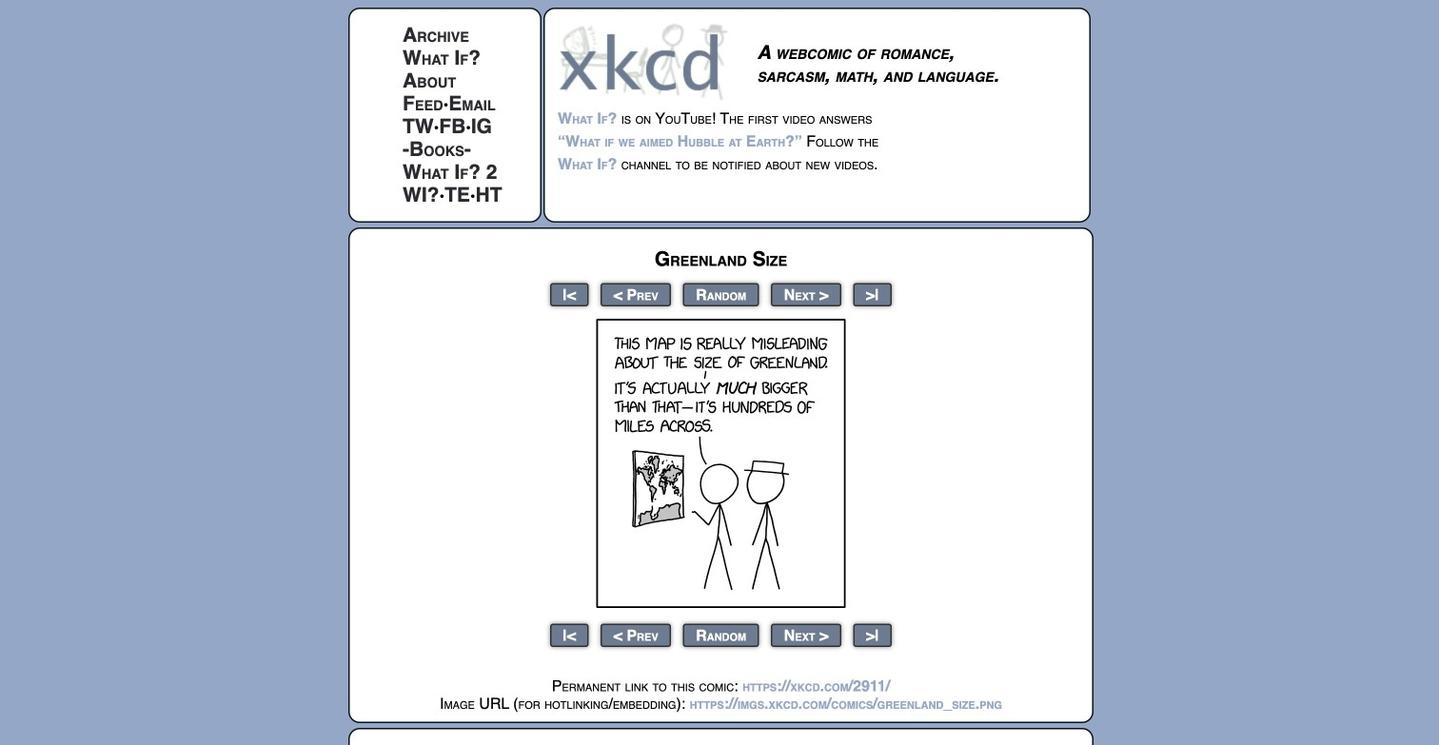 Task type: describe. For each thing, give the bounding box(es) containing it.
greenland size image
[[596, 319, 846, 608]]



Task type: locate. For each thing, give the bounding box(es) containing it.
xkcd.com logo image
[[558, 22, 734, 101]]



